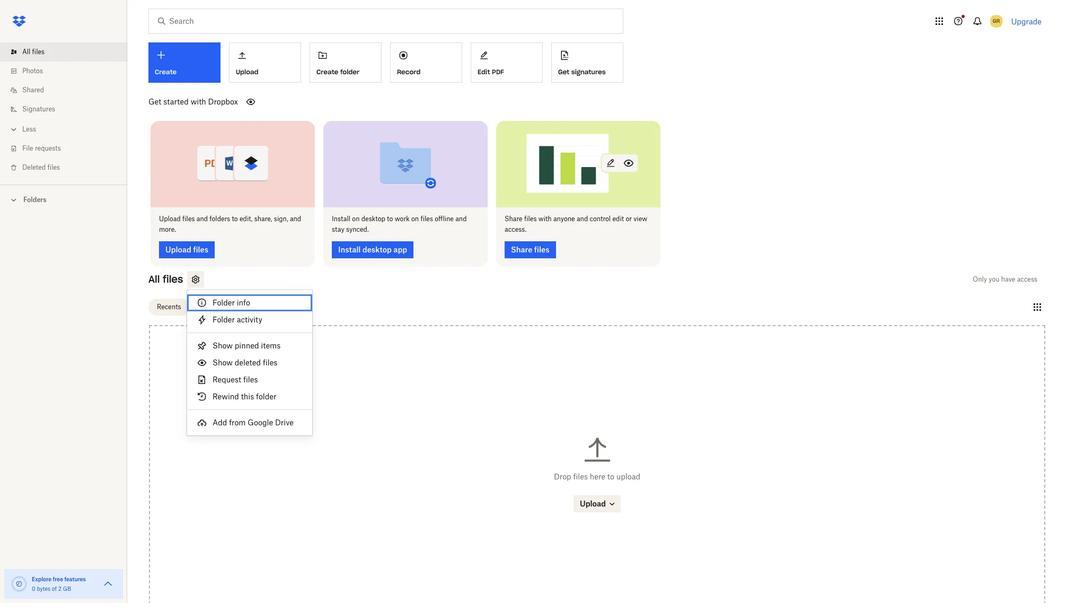 Task type: vqa. For each thing, say whether or not it's contained in the screenshot.
OnePageCRM Easily access any files you need to collaborate faster and move sales forward.
no



Task type: describe. For each thing, give the bounding box(es) containing it.
all files link
[[8, 42, 127, 62]]

with for started
[[191, 97, 206, 106]]

folder for folder info
[[213, 298, 235, 307]]

or
[[626, 215, 632, 222]]

quota usage element
[[11, 575, 28, 592]]

add
[[213, 418, 227, 427]]

folder activity
[[213, 315, 262, 324]]

drive
[[275, 418, 294, 427]]

started
[[163, 97, 189, 106]]

with for files
[[539, 215, 552, 222]]

google
[[248, 418, 273, 427]]

rewind
[[213, 392, 239, 401]]

upgrade link
[[1012, 17, 1042, 26]]

access
[[1018, 275, 1038, 283]]

upload
[[159, 215, 181, 222]]

request
[[213, 375, 241, 384]]

desktop
[[362, 215, 385, 222]]

deleted files
[[22, 163, 60, 171]]

record button
[[390, 42, 462, 83]]

record
[[397, 68, 421, 76]]

install on desktop to work on files offline and stay synced.
[[332, 215, 467, 233]]

all inside list item
[[22, 48, 30, 56]]

to for drop files here to upload
[[608, 472, 615, 481]]

sign,
[[274, 215, 288, 222]]

edit
[[613, 215, 624, 222]]

list containing all files
[[0, 36, 127, 185]]

files inside share files with anyone and control edit or view access.
[[524, 215, 537, 222]]

features
[[64, 576, 86, 582]]

shared link
[[8, 81, 127, 100]]

file
[[22, 144, 33, 152]]

upload files and folders to edit, share, sign, and more.
[[159, 215, 301, 233]]

to inside upload files and folders to edit, share, sign, and more.
[[232, 215, 238, 222]]

explore
[[32, 576, 52, 582]]

starred
[[202, 303, 225, 311]]

and inside install on desktop to work on files offline and stay synced.
[[456, 215, 467, 222]]

edit
[[478, 68, 490, 76]]

install
[[332, 215, 351, 222]]

get for get started with dropbox
[[148, 97, 161, 106]]

1 and from the left
[[197, 215, 208, 222]]

show pinned items menu item
[[187, 337, 312, 354]]

folder info
[[213, 298, 250, 307]]

info
[[237, 298, 250, 307]]

create
[[317, 68, 339, 76]]

you
[[989, 275, 1000, 283]]

offline
[[435, 215, 454, 222]]

all files inside "all files" link
[[22, 48, 45, 56]]

share,
[[254, 215, 272, 222]]

to for install on desktop to work on files offline and stay synced.
[[387, 215, 393, 222]]

work
[[395, 215, 410, 222]]

show for show pinned items
[[213, 341, 233, 350]]

and inside share files with anyone and control edit or view access.
[[577, 215, 588, 222]]

create folder
[[317, 68, 360, 76]]

add from google drive menu item
[[187, 414, 312, 431]]

show deleted files menu item
[[187, 354, 312, 371]]

deleted files link
[[8, 158, 127, 177]]

2
[[58, 586, 61, 592]]

rewind this folder
[[213, 392, 277, 401]]

here
[[590, 472, 606, 481]]

bytes
[[37, 586, 50, 592]]

files inside list item
[[32, 48, 45, 56]]

view
[[634, 215, 648, 222]]

signatures
[[572, 68, 606, 76]]

folders
[[23, 196, 46, 204]]

free
[[53, 576, 63, 582]]

recents button
[[148, 299, 190, 316]]

this
[[241, 392, 254, 401]]

shared
[[22, 86, 44, 94]]

folders
[[210, 215, 230, 222]]

from
[[229, 418, 246, 427]]

edit pdf button
[[471, 42, 543, 83]]

1 on from the left
[[352, 215, 360, 222]]

items
[[261, 341, 281, 350]]

recents
[[157, 303, 181, 311]]

deleted
[[22, 163, 46, 171]]

more.
[[159, 225, 176, 233]]

less
[[22, 125, 36, 133]]

only you have access
[[973, 275, 1038, 283]]



Task type: locate. For each thing, give the bounding box(es) containing it.
to inside install on desktop to work on files offline and stay synced.
[[387, 215, 393, 222]]

folder left info
[[213, 298, 235, 307]]

file requests link
[[8, 139, 127, 158]]

have
[[1002, 275, 1016, 283]]

edit,
[[240, 215, 253, 222]]

2 on from the left
[[412, 215, 419, 222]]

folder
[[340, 68, 360, 76], [256, 392, 277, 401]]

and right sign, on the left of the page
[[290, 215, 301, 222]]

0 vertical spatial get
[[558, 68, 570, 76]]

gb
[[63, 586, 71, 592]]

folder for folder activity
[[213, 315, 235, 324]]

get left started in the top left of the page
[[148, 97, 161, 106]]

on
[[352, 215, 360, 222], [412, 215, 419, 222]]

folder inside menu item
[[256, 392, 277, 401]]

folder right "this"
[[256, 392, 277, 401]]

0 horizontal spatial all files
[[22, 48, 45, 56]]

folder settings image
[[190, 273, 202, 286]]

1 horizontal spatial all
[[148, 273, 160, 285]]

show for show deleted files
[[213, 358, 233, 367]]

request files
[[213, 375, 258, 384]]

drop
[[554, 472, 572, 481]]

edit pdf
[[478, 68, 504, 76]]

share
[[505, 215, 523, 222]]

all files list item
[[0, 42, 127, 62]]

show pinned items
[[213, 341, 281, 350]]

upload
[[617, 472, 641, 481]]

get signatures button
[[552, 42, 624, 83]]

and left folders
[[197, 215, 208, 222]]

4 and from the left
[[577, 215, 588, 222]]

0 vertical spatial all files
[[22, 48, 45, 56]]

0 horizontal spatial to
[[232, 215, 238, 222]]

0 horizontal spatial folder
[[256, 392, 277, 401]]

1 horizontal spatial on
[[412, 215, 419, 222]]

explore free features 0 bytes of 2 gb
[[32, 576, 86, 592]]

only
[[973, 275, 988, 283]]

2 folder from the top
[[213, 315, 235, 324]]

photos link
[[8, 62, 127, 81]]

less image
[[8, 124, 19, 135]]

1 vertical spatial folder
[[213, 315, 235, 324]]

control
[[590, 215, 611, 222]]

to left work
[[387, 215, 393, 222]]

all up recents
[[148, 273, 160, 285]]

files right 'deleted'
[[47, 163, 60, 171]]

1 show from the top
[[213, 341, 233, 350]]

files left folder settings icon
[[163, 273, 183, 285]]

to
[[232, 215, 238, 222], [387, 215, 393, 222], [608, 472, 615, 481]]

1 folder from the top
[[213, 298, 235, 307]]

activity
[[237, 315, 262, 324]]

0 vertical spatial folder
[[340, 68, 360, 76]]

all
[[22, 48, 30, 56], [148, 273, 160, 285]]

1 horizontal spatial folder
[[340, 68, 360, 76]]

and
[[197, 215, 208, 222], [290, 215, 301, 222], [456, 215, 467, 222], [577, 215, 588, 222]]

all up the photos
[[22, 48, 30, 56]]

all files up recents
[[148, 273, 183, 285]]

folder right create
[[340, 68, 360, 76]]

to right here at the right bottom of page
[[608, 472, 615, 481]]

dropbox image
[[8, 11, 30, 32]]

of
[[52, 586, 57, 592]]

show inside "show pinned items" "menu item"
[[213, 341, 233, 350]]

folders button
[[0, 191, 127, 207]]

get
[[558, 68, 570, 76], [148, 97, 161, 106]]

0 horizontal spatial on
[[352, 215, 360, 222]]

stay
[[332, 225, 345, 233]]

1 horizontal spatial all files
[[148, 273, 183, 285]]

show
[[213, 341, 233, 350], [213, 358, 233, 367]]

files left here at the right bottom of page
[[574, 472, 588, 481]]

photos
[[22, 67, 43, 75]]

2 and from the left
[[290, 215, 301, 222]]

files right share
[[524, 215, 537, 222]]

signatures
[[22, 105, 55, 113]]

0 horizontal spatial with
[[191, 97, 206, 106]]

1 vertical spatial folder
[[256, 392, 277, 401]]

0 vertical spatial all
[[22, 48, 30, 56]]

share files with anyone and control edit or view access.
[[505, 215, 648, 233]]

show left the pinned
[[213, 341, 233, 350]]

0 horizontal spatial all
[[22, 48, 30, 56]]

upgrade
[[1012, 17, 1042, 26]]

0 vertical spatial show
[[213, 341, 233, 350]]

0 horizontal spatial get
[[148, 97, 161, 106]]

file requests
[[22, 144, 61, 152]]

anyone
[[554, 215, 575, 222]]

2 show from the top
[[213, 358, 233, 367]]

0 vertical spatial folder
[[213, 298, 235, 307]]

show inside show deleted files menu item
[[213, 358, 233, 367]]

get left signatures
[[558, 68, 570, 76]]

1 horizontal spatial with
[[539, 215, 552, 222]]

drop files here to upload
[[554, 472, 641, 481]]

with right started in the top left of the page
[[191, 97, 206, 106]]

files down items
[[263, 358, 278, 367]]

rewind this folder menu item
[[187, 388, 312, 405]]

files inside upload files and folders to edit, share, sign, and more.
[[182, 215, 195, 222]]

all files up the photos
[[22, 48, 45, 56]]

get for get signatures
[[558, 68, 570, 76]]

get signatures
[[558, 68, 606, 76]]

starred button
[[194, 299, 234, 316]]

2 horizontal spatial to
[[608, 472, 615, 481]]

create folder button
[[310, 42, 382, 83]]

on up synced. at top
[[352, 215, 360, 222]]

0
[[32, 586, 35, 592]]

pdf
[[492, 68, 504, 76]]

0 vertical spatial with
[[191, 97, 206, 106]]

dropbox
[[208, 97, 238, 106]]

folder activity menu item
[[187, 311, 312, 328]]

1 vertical spatial all
[[148, 273, 160, 285]]

get inside button
[[558, 68, 570, 76]]

access.
[[505, 225, 527, 233]]

deleted
[[235, 358, 261, 367]]

with left anyone
[[539, 215, 552, 222]]

1 vertical spatial get
[[148, 97, 161, 106]]

to left edit,
[[232, 215, 238, 222]]

all files
[[22, 48, 45, 56], [148, 273, 183, 285]]

with inside share files with anyone and control edit or view access.
[[539, 215, 552, 222]]

folder
[[213, 298, 235, 307], [213, 315, 235, 324]]

files
[[32, 48, 45, 56], [47, 163, 60, 171], [182, 215, 195, 222], [421, 215, 433, 222], [524, 215, 537, 222], [163, 273, 183, 285], [263, 358, 278, 367], [243, 375, 258, 384], [574, 472, 588, 481]]

files inside install on desktop to work on files offline and stay synced.
[[421, 215, 433, 222]]

signatures link
[[8, 100, 127, 119]]

show deleted files
[[213, 358, 278, 367]]

get started with dropbox
[[148, 97, 238, 106]]

folder info menu item
[[187, 294, 312, 311]]

request files menu item
[[187, 371, 312, 388]]

add from google drive
[[213, 418, 294, 427]]

folder inside button
[[340, 68, 360, 76]]

1 horizontal spatial to
[[387, 215, 393, 222]]

requests
[[35, 144, 61, 152]]

list
[[0, 36, 127, 185]]

on right work
[[412, 215, 419, 222]]

files right upload
[[182, 215, 195, 222]]

folder down starred
[[213, 315, 235, 324]]

1 vertical spatial with
[[539, 215, 552, 222]]

and left control
[[577, 215, 588, 222]]

1 vertical spatial show
[[213, 358, 233, 367]]

pinned
[[235, 341, 259, 350]]

and right offline
[[456, 215, 467, 222]]

show up request
[[213, 358, 233, 367]]

synced.
[[346, 225, 369, 233]]

1 vertical spatial all files
[[148, 273, 183, 285]]

files up the photos
[[32, 48, 45, 56]]

with
[[191, 97, 206, 106], [539, 215, 552, 222]]

3 and from the left
[[456, 215, 467, 222]]

files down show deleted files menu item
[[243, 375, 258, 384]]

1 horizontal spatial get
[[558, 68, 570, 76]]

files left offline
[[421, 215, 433, 222]]



